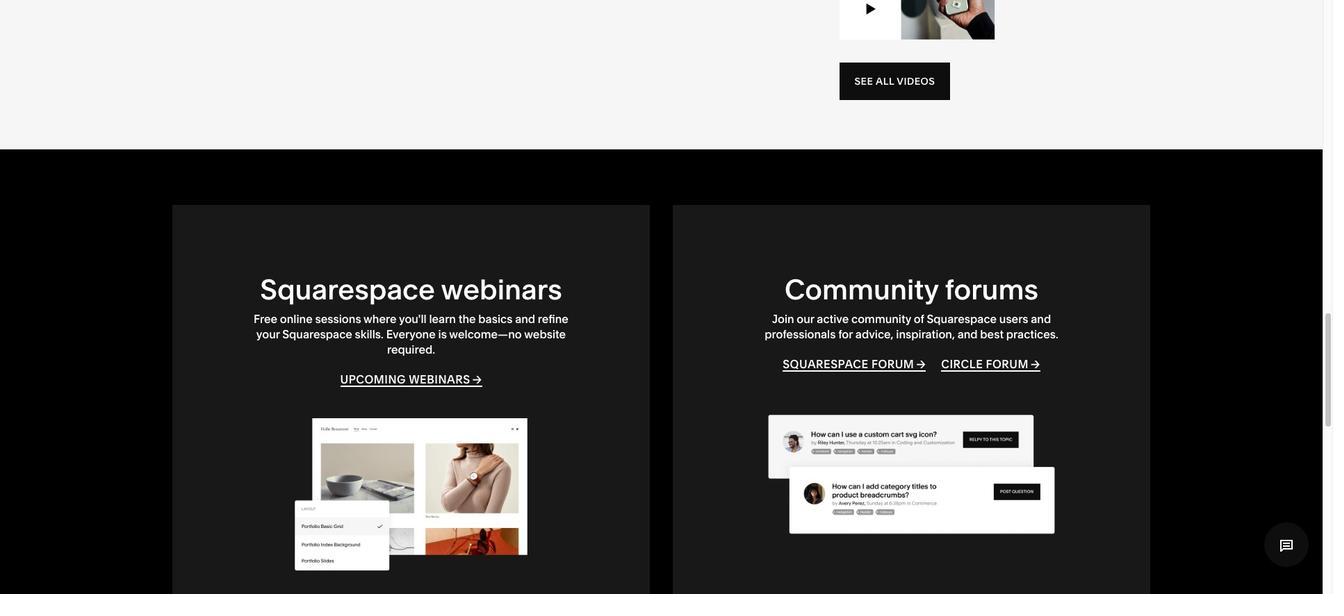 Task type: locate. For each thing, give the bounding box(es) containing it.
and up practices.
[[1031, 312, 1051, 326]]

users
[[1000, 312, 1029, 326]]

and
[[515, 312, 535, 326], [1031, 312, 1051, 326], [958, 327, 978, 341]]

best
[[981, 327, 1004, 341]]

1 horizontal spatial forum
[[986, 357, 1029, 371]]

squarespace down the sessions at the left of page
[[282, 327, 352, 341]]

forum down advice,
[[872, 357, 915, 371]]

required.
[[387, 343, 435, 357]]

sessions
[[315, 312, 361, 326]]

a screenshot of editing tools on the squarespace platform image
[[254, 409, 569, 581]]

refine
[[538, 312, 569, 326]]

0 horizontal spatial forum
[[872, 357, 915, 371]]

2 forum from the left
[[986, 357, 1029, 371]]

2 horizontal spatial and
[[1031, 312, 1051, 326]]

upcoming webinars →
[[340, 373, 482, 386]]

you'll
[[399, 312, 427, 326]]

see
[[855, 75, 874, 87]]

everyone
[[386, 327, 436, 341]]

forum for squarespace forum
[[872, 357, 915, 371]]

2 horizontal spatial →
[[1031, 357, 1041, 371]]

videos
[[897, 75, 935, 87]]

→ for squarespace forum →
[[917, 357, 926, 371]]

squarespace
[[260, 272, 435, 307], [927, 312, 997, 326], [282, 327, 352, 341], [783, 357, 869, 371]]

circle forum →
[[942, 357, 1041, 371]]

free
[[254, 312, 277, 326]]

skills.
[[355, 327, 384, 341]]

→
[[917, 357, 926, 371], [1031, 357, 1041, 371], [473, 373, 482, 386]]

and left best
[[958, 327, 978, 341]]

basics
[[479, 312, 513, 326]]

squarespace forum →
[[783, 357, 926, 371]]

0 horizontal spatial →
[[473, 373, 482, 386]]

active
[[817, 312, 849, 326]]

→ down practices.
[[1031, 357, 1041, 371]]

and up website
[[515, 312, 535, 326]]

squarespace webinars free online sessions where you'll learn the basics and refine your squarespace skills. everyone is welcome—no website required.
[[254, 272, 569, 357]]

online
[[280, 312, 313, 326]]

squarespace up best
[[927, 312, 997, 326]]

practices.
[[1007, 327, 1059, 341]]

is
[[438, 327, 447, 341]]

professionals
[[765, 327, 836, 341]]

1 horizontal spatial →
[[917, 357, 926, 371]]

1 forum from the left
[[872, 357, 915, 371]]

→ down inspiration,
[[917, 357, 926, 371]]

of
[[914, 312, 925, 326]]

the
[[459, 312, 476, 326]]

all
[[876, 75, 895, 87]]

community
[[852, 312, 912, 326]]

→ right webinars
[[473, 373, 482, 386]]

forum
[[872, 357, 915, 371], [986, 357, 1029, 371]]

learn
[[429, 312, 456, 326]]

examples of questions in the squarespace community forum image
[[754, 393, 1069, 565]]

0 horizontal spatial and
[[515, 312, 535, 326]]

forum down best
[[986, 357, 1029, 371]]

squarespace inside the community forums join our active community of squarespace users and professionals for advice, inspiration, and best practices.
[[927, 312, 997, 326]]



Task type: vqa. For each thing, say whether or not it's contained in the screenshot.
Squarespace
yes



Task type: describe. For each thing, give the bounding box(es) containing it.
webinars
[[441, 272, 562, 307]]

1 horizontal spatial and
[[958, 327, 978, 341]]

forums
[[945, 272, 1039, 307]]

your
[[256, 327, 280, 341]]

inspiration,
[[896, 327, 955, 341]]

join
[[772, 312, 794, 326]]

webinars
[[409, 373, 470, 386]]

squarespace up the sessions at the left of page
[[260, 272, 435, 307]]

website
[[524, 327, 566, 341]]

our
[[797, 312, 815, 326]]

for
[[839, 327, 853, 341]]

and inside squarespace webinars free online sessions where you'll learn the basics and refine your squarespace skills. everyone is welcome—no website required.
[[515, 312, 535, 326]]

where
[[364, 312, 397, 326]]

community forums join our active community of squarespace users and professionals for advice, inspiration, and best practices.
[[765, 272, 1059, 341]]

forum for circle forum
[[986, 357, 1029, 371]]

community
[[785, 272, 939, 307]]

→ for circle forum →
[[1031, 357, 1041, 371]]

see all videos
[[855, 75, 935, 87]]

squarespace down for
[[783, 357, 869, 371]]

upcoming
[[340, 373, 406, 386]]

circle
[[942, 357, 983, 371]]

a person holding a smart phone and looking at a website built with squarespace image
[[840, 0, 995, 40]]

welcome—no
[[449, 327, 522, 341]]

advice,
[[856, 327, 894, 341]]

→ for upcoming webinars →
[[473, 373, 482, 386]]

see all videos link
[[840, 62, 951, 100]]



